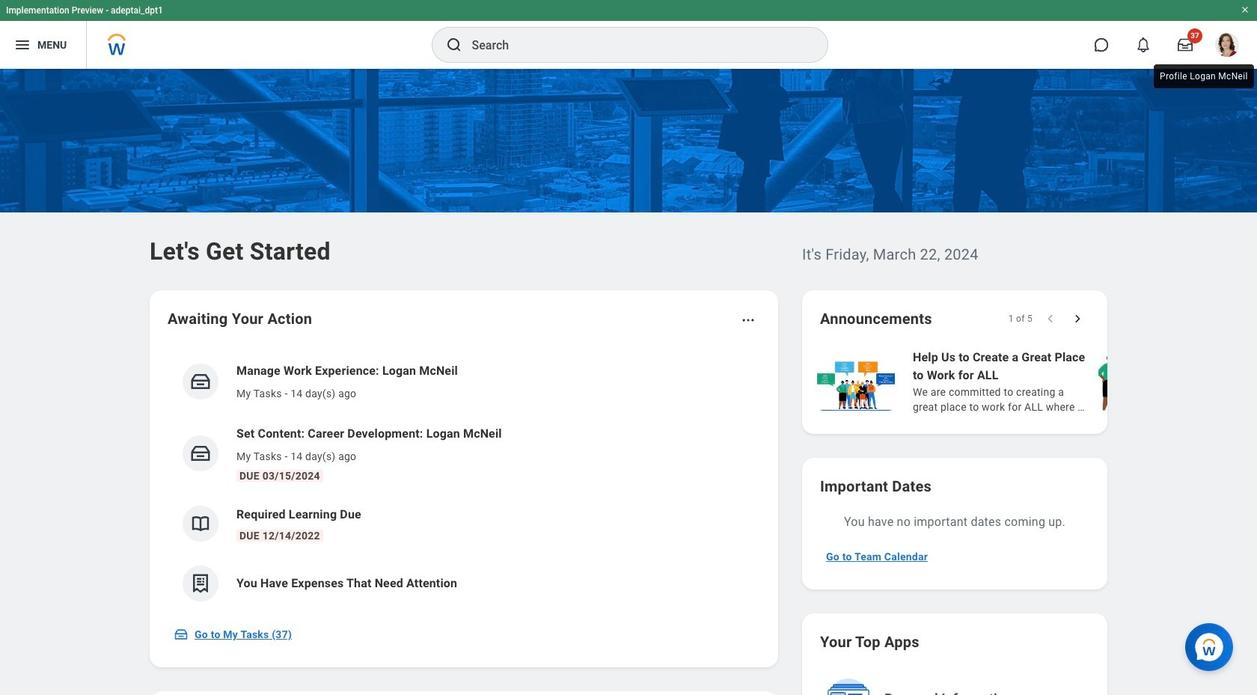 Task type: locate. For each thing, give the bounding box(es) containing it.
tooltip
[[1151, 61, 1258, 91]]

banner
[[0, 0, 1258, 69]]

1 horizontal spatial inbox image
[[189, 371, 212, 393]]

inbox image
[[189, 371, 212, 393], [174, 627, 189, 642]]

1 horizontal spatial list
[[815, 347, 1258, 416]]

dashboard expenses image
[[189, 573, 212, 595]]

notifications large image
[[1137, 37, 1151, 52]]

close environment banner image
[[1241, 5, 1250, 14]]

0 horizontal spatial list
[[168, 350, 761, 614]]

related actions image
[[741, 313, 756, 328]]

0 vertical spatial inbox image
[[189, 371, 212, 393]]

main content
[[0, 69, 1258, 696]]

justify image
[[13, 36, 31, 54]]

list
[[815, 347, 1258, 416], [168, 350, 761, 614]]

status
[[1009, 313, 1033, 325]]

1 vertical spatial inbox image
[[174, 627, 189, 642]]



Task type: vqa. For each thing, say whether or not it's contained in the screenshot.
Jan 1
no



Task type: describe. For each thing, give the bounding box(es) containing it.
inbox image inside list
[[189, 371, 212, 393]]

profile logan mcneil image
[[1216, 33, 1240, 60]]

0 horizontal spatial inbox image
[[174, 627, 189, 642]]

book open image
[[189, 513, 212, 535]]

chevron right small image
[[1071, 311, 1086, 326]]

search image
[[445, 36, 463, 54]]

Search Workday  search field
[[472, 28, 797, 61]]

inbox large image
[[1178, 37, 1193, 52]]

inbox image
[[189, 442, 212, 465]]

chevron left small image
[[1044, 311, 1059, 326]]



